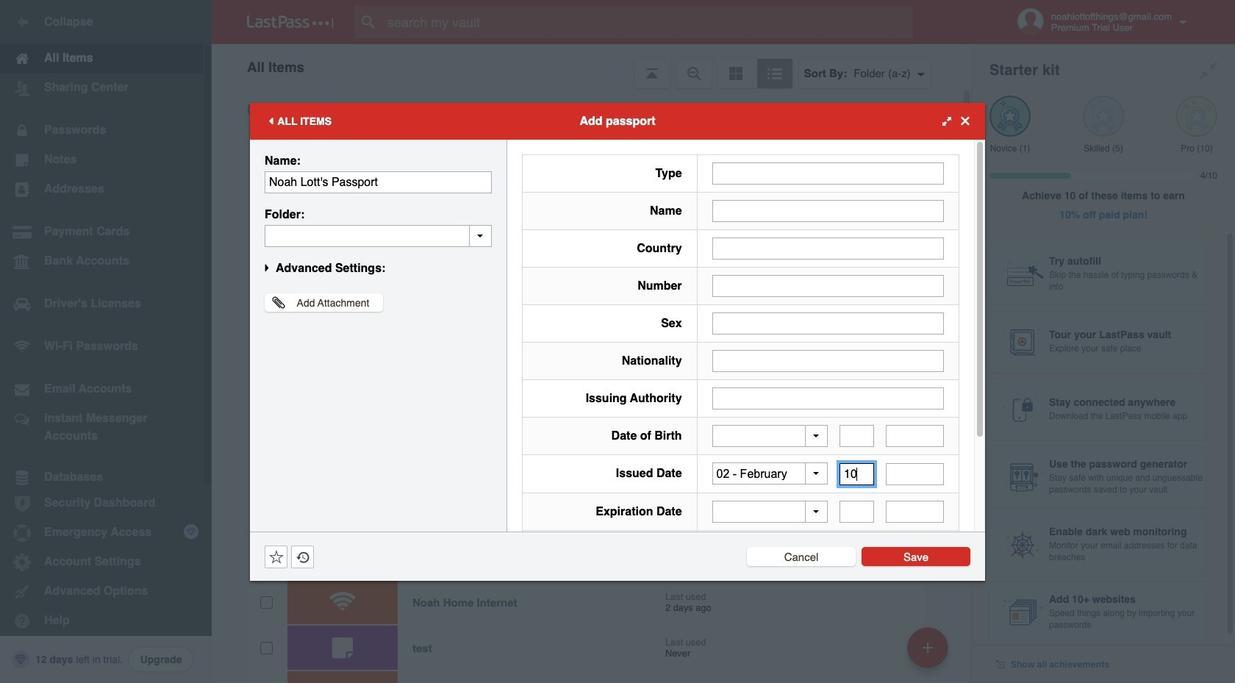 Task type: locate. For each thing, give the bounding box(es) containing it.
dialog
[[250, 103, 985, 637]]

lastpass image
[[247, 15, 334, 29]]

new item image
[[923, 642, 933, 652]]

None text field
[[265, 225, 492, 247], [712, 237, 944, 259], [712, 387, 944, 409], [840, 425, 874, 447], [886, 425, 944, 447], [840, 463, 874, 485], [840, 501, 874, 523], [886, 501, 944, 523], [265, 225, 492, 247], [712, 237, 944, 259], [712, 387, 944, 409], [840, 425, 874, 447], [886, 425, 944, 447], [840, 463, 874, 485], [840, 501, 874, 523], [886, 501, 944, 523]]

None text field
[[712, 162, 944, 184], [265, 171, 492, 193], [712, 200, 944, 222], [712, 275, 944, 297], [712, 312, 944, 334], [712, 350, 944, 372], [886, 463, 944, 485], [712, 162, 944, 184], [265, 171, 492, 193], [712, 200, 944, 222], [712, 275, 944, 297], [712, 312, 944, 334], [712, 350, 944, 372], [886, 463, 944, 485]]



Task type: vqa. For each thing, say whether or not it's contained in the screenshot.
"MAIN CONTENT" "main content"
no



Task type: describe. For each thing, give the bounding box(es) containing it.
Search search field
[[354, 6, 942, 38]]

new item navigation
[[902, 623, 957, 683]]

vault options navigation
[[212, 44, 972, 88]]

search my vault text field
[[354, 6, 942, 38]]

main navigation navigation
[[0, 0, 212, 683]]



